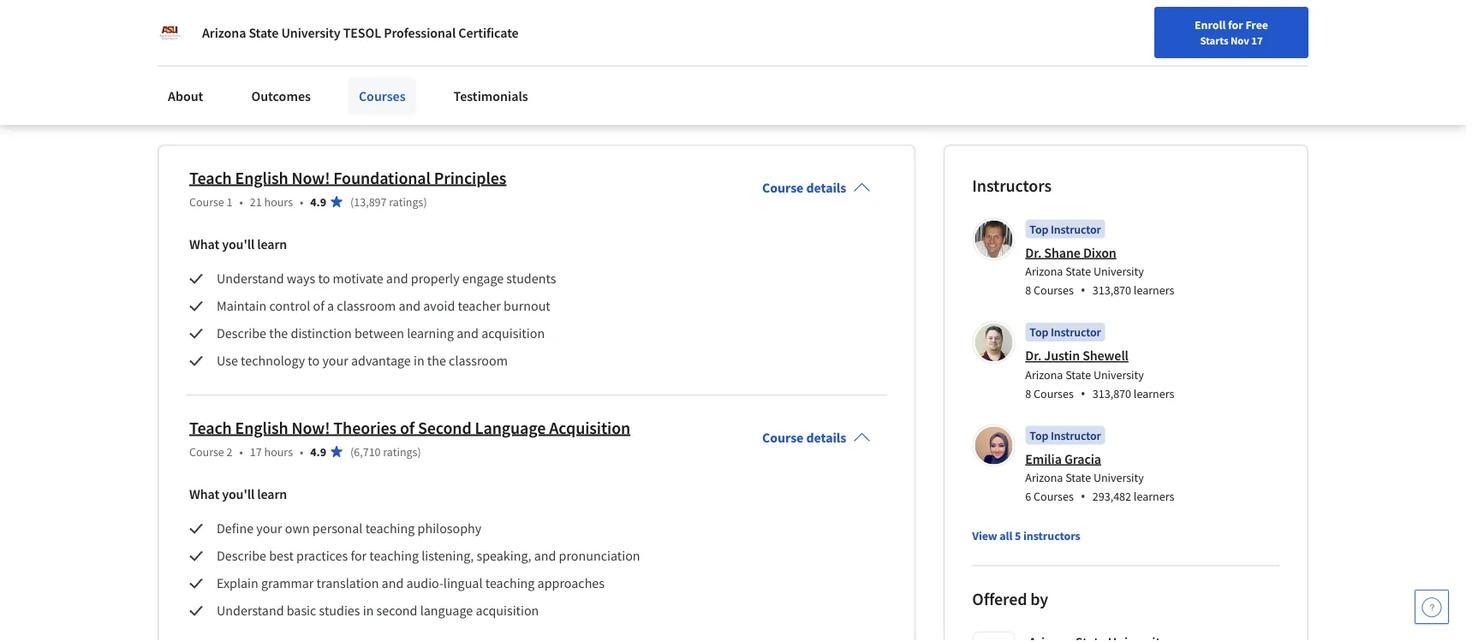 Task type: locate. For each thing, give the bounding box(es) containing it.
university inside the top instructor dr. shane dixon arizona state university 8 courses • 313,870 learners
[[1094, 264, 1144, 280]]

this
[[158, 34, 182, 51]]

university up "or"
[[281, 24, 341, 41]]

what for teach english now! foundational principles
[[189, 237, 219, 254]]

courses down shane
[[1034, 283, 1074, 299]]

2 understand from the top
[[217, 603, 284, 620]]

view all 5 instructors button
[[973, 528, 1081, 545]]

in right anywhere
[[573, 34, 584, 51]]

13,897
[[354, 195, 387, 210]]

your up university.
[[195, 54, 221, 71]]

teach up 2
[[189, 418, 232, 439]]

your down teach
[[436, 54, 462, 71]]

maintain
[[217, 298, 267, 315]]

teach up 1
[[189, 168, 232, 189]]

• down the dr. justin shewell link
[[1081, 385, 1086, 403]]

instructor
[[1051, 222, 1101, 237], [1051, 325, 1101, 341], [1051, 429, 1101, 444]]

english inside this course is designed for anyone who wants to teach english anywhere in the world.  if you want to become a teacher, polish your teaching skills, or add a credential to your resume, this is the course for you! get certified by a nationally- ranked university. read more
[[470, 34, 511, 51]]

learn up own
[[257, 487, 287, 504]]

hours right 21
[[264, 195, 293, 210]]

1 313,870 from the top
[[1093, 283, 1132, 299]]

2 details from the top
[[807, 430, 847, 447]]

1 horizontal spatial )
[[424, 195, 427, 210]]

8 for dr. shane dixon
[[1026, 283, 1032, 299]]

details
[[807, 180, 847, 197], [807, 430, 847, 447]]

theories
[[333, 418, 397, 439]]

what you'll learn
[[189, 237, 287, 254], [189, 487, 287, 504]]

state down gracia
[[1066, 471, 1092, 486]]

1 horizontal spatial 17
[[1252, 33, 1263, 47]]

0 vertical spatial course details button
[[749, 156, 884, 221]]

) down teach english now! theories of second language acquisition
[[418, 445, 421, 460]]

0 vertical spatial teach
[[189, 168, 232, 189]]

1 vertical spatial understand
[[217, 603, 284, 620]]

hours for foundational
[[264, 195, 293, 210]]

university down the dixon
[[1094, 264, 1144, 280]]

0 vertical spatial 8
[[1026, 283, 1032, 299]]

ratings for theories
[[383, 445, 418, 460]]

acquisition down lingual
[[476, 603, 539, 620]]

2 now! from the top
[[292, 418, 330, 439]]

understand basic studies in second language acquisition
[[217, 603, 539, 620]]

explain
[[217, 576, 259, 593]]

1 vertical spatial you'll
[[222, 487, 255, 504]]

1 details from the top
[[807, 180, 847, 197]]

0 vertical spatial what
[[189, 237, 219, 254]]

1 hours from the top
[[264, 195, 293, 210]]

what you'll learn up the define
[[189, 487, 287, 504]]

0 horizontal spatial by
[[731, 54, 745, 71]]

1 horizontal spatial course
[[571, 54, 609, 71]]

university down shewell on the right bottom
[[1094, 368, 1144, 383]]

2 what you'll learn from the top
[[189, 487, 287, 504]]

add
[[326, 54, 348, 71]]

instructor inside the top instructor dr. justin shewell arizona state university 8 courses • 313,870 learners
[[1051, 325, 1101, 341]]

0 horizontal spatial classroom
[[337, 298, 396, 315]]

your
[[195, 54, 221, 71], [436, 54, 462, 71], [322, 353, 348, 370], [256, 521, 282, 538]]

0 vertical spatial what you'll learn
[[189, 237, 287, 254]]

instructor for shane
[[1051, 222, 1101, 237]]

) for principles
[[424, 195, 427, 210]]

1 vertical spatial course details button
[[749, 406, 884, 471]]

state inside the top instructor dr. shane dixon arizona state university 8 courses • 313,870 learners
[[1066, 264, 1092, 280]]

1 vertical spatial instructor
[[1051, 325, 1101, 341]]

courses inside the top instructor dr. justin shewell arizona state university 8 courses • 313,870 learners
[[1034, 387, 1074, 402]]

0 vertical spatial hours
[[264, 195, 293, 210]]

1 vertical spatial (
[[350, 445, 354, 460]]

17 inside enroll for free starts nov 17
[[1252, 33, 1263, 47]]

8 for dr. justin shewell
[[1026, 387, 1032, 402]]

now!
[[292, 168, 330, 189], [292, 418, 330, 439]]

• inside the top instructor dr. shane dixon arizona state university 8 courses • 313,870 learners
[[1081, 282, 1086, 300]]

2 vertical spatial top
[[1030, 429, 1049, 444]]

1 vertical spatial acquisition
[[476, 603, 539, 620]]

1 horizontal spatial of
[[400, 418, 415, 439]]

understand for understand basic studies in second language acquisition
[[217, 603, 284, 620]]

3 learners from the top
[[1134, 490, 1175, 505]]

philosophy
[[418, 521, 482, 538]]

of up distinction
[[313, 298, 325, 315]]

0 vertical spatial you'll
[[222, 237, 255, 254]]

english up resume,
[[470, 34, 511, 51]]

is left "designed"
[[225, 34, 234, 51]]

1 vertical spatial ratings
[[383, 445, 418, 460]]

dr. left justin
[[1026, 348, 1042, 365]]

what you'll learn for teach english now! foundational principles
[[189, 237, 287, 254]]

state down dr. shane dixon link
[[1066, 264, 1092, 280]]

english left enroll
[[1138, 19, 1180, 36]]

313,870 inside the top instructor dr. shane dixon arizona state university 8 courses • 313,870 learners
[[1093, 283, 1132, 299]]

2 instructor from the top
[[1051, 325, 1101, 341]]

0 vertical spatial of
[[313, 298, 325, 315]]

1 8 from the top
[[1026, 283, 1032, 299]]

1 you'll from the top
[[222, 237, 255, 254]]

now! left theories
[[292, 418, 330, 439]]

now! up the course 1 • 21 hours •
[[292, 168, 330, 189]]

learn for theories
[[257, 487, 287, 504]]

instructor inside top instructor emilia gracia arizona state university 6 courses • 293,482 learners
[[1051, 429, 1101, 444]]

the down anywhere
[[549, 54, 568, 71]]

dixon
[[1084, 245, 1117, 262]]

shane
[[1045, 245, 1081, 262]]

want
[[685, 34, 713, 51]]

8 inside the top instructor dr. justin shewell arizona state university 8 courses • 313,870 learners
[[1026, 387, 1032, 402]]

0 vertical spatial learn
[[257, 237, 287, 254]]

enroll for free starts nov 17
[[1195, 17, 1269, 47]]

1 horizontal spatial in
[[414, 353, 425, 370]]

what for teach english now! theories of second language acquisition
[[189, 487, 219, 504]]

ways
[[287, 271, 316, 288]]

instructor up gracia
[[1051, 429, 1101, 444]]

(
[[350, 195, 354, 210], [350, 445, 354, 460]]

acquisition for describe the distinction between learning and acquisition
[[482, 326, 545, 343]]

0 horizontal spatial in
[[363, 603, 374, 620]]

course right this
[[184, 34, 222, 51]]

of up ( 6,710 ratings )
[[400, 418, 415, 439]]

course down world.
[[571, 54, 609, 71]]

course 1 • 21 hours •
[[189, 195, 304, 210]]

dr. justin shewell image
[[975, 324, 1013, 362]]

0 vertical spatial dr.
[[1026, 245, 1042, 262]]

2 313,870 from the top
[[1093, 387, 1132, 402]]

2 teach from the top
[[189, 418, 232, 439]]

and up maintain control of a classroom and avoid teacher burnout
[[386, 271, 408, 288]]

understand
[[217, 271, 284, 288], [217, 603, 284, 620]]

1 vertical spatial 4.9
[[310, 445, 326, 460]]

0 vertical spatial classroom
[[337, 298, 396, 315]]

instructor inside the top instructor dr. shane dixon arizona state university 8 courses • 313,870 learners
[[1051, 222, 1101, 237]]

1 learn from the top
[[257, 237, 287, 254]]

1 course details button from the top
[[749, 156, 884, 221]]

1 vertical spatial now!
[[292, 418, 330, 439]]

1 top from the top
[[1030, 222, 1049, 237]]

top inside the top instructor dr. shane dixon arizona state university 8 courses • 313,870 learners
[[1030, 222, 1049, 237]]

• left 293,482
[[1081, 488, 1086, 507]]

4.9 left 6,710
[[310, 445, 326, 460]]

1 describe from the top
[[217, 326, 266, 343]]

2 you'll from the top
[[222, 487, 255, 504]]

teaching up describe best practices for teaching listening, speaking, and pronunciation
[[366, 521, 415, 538]]

2 4.9 from the top
[[310, 445, 326, 460]]

2 learners from the top
[[1134, 387, 1175, 402]]

21
[[250, 195, 262, 210]]

resume,
[[465, 54, 511, 71]]

• inside the top instructor dr. justin shewell arizona state university 8 courses • 313,870 learners
[[1081, 385, 1086, 403]]

1 vertical spatial details
[[807, 430, 847, 447]]

arizona state university tesol professional certificate
[[202, 24, 519, 41]]

understand for understand ways to motivate and properly engage students
[[217, 271, 284, 288]]

anyone
[[311, 34, 353, 51]]

classroom down teacher
[[449, 353, 508, 370]]

0 vertical spatial describe
[[217, 326, 266, 343]]

313,870 down the dixon
[[1093, 283, 1132, 299]]

dr. inside the top instructor dr. shane dixon arizona state university 8 courses • 313,870 learners
[[1026, 245, 1042, 262]]

tesol
[[343, 24, 381, 41]]

ratings for foundational
[[389, 195, 424, 210]]

courses right '6'
[[1034, 490, 1074, 505]]

motivate
[[333, 271, 384, 288]]

teach english now! theories of second language acquisition
[[189, 418, 631, 439]]

0 vertical spatial 17
[[1252, 33, 1263, 47]]

None search field
[[244, 11, 655, 45]]

describe down maintain
[[217, 326, 266, 343]]

313,870 down shewell on the right bottom
[[1093, 387, 1132, 402]]

in down learning
[[414, 353, 425, 370]]

is right this
[[538, 54, 547, 71]]

dr. left shane
[[1026, 245, 1042, 262]]

1 vertical spatial is
[[538, 54, 547, 71]]

describe up explain
[[217, 548, 266, 566]]

top up emilia
[[1030, 429, 1049, 444]]

1 vertical spatial )
[[418, 445, 421, 460]]

• inside top instructor emilia gracia arizona state university 6 courses • 293,482 learners
[[1081, 488, 1086, 507]]

) down foundational
[[424, 195, 427, 210]]

( down teach english now! foundational principles link
[[350, 195, 354, 210]]

1 ( from the top
[[350, 195, 354, 210]]

1 vertical spatial in
[[414, 353, 425, 370]]

0 vertical spatial is
[[225, 34, 234, 51]]

1 vertical spatial what you'll learn
[[189, 487, 287, 504]]

0 vertical spatial course details
[[763, 180, 847, 197]]

( for foundational
[[350, 195, 354, 210]]

who
[[356, 34, 381, 51]]

what you'll learn down the course 1 • 21 hours •
[[189, 237, 287, 254]]

describe
[[217, 326, 266, 343], [217, 548, 266, 566]]

in inside this course is designed for anyone who wants to teach english anywhere in the world.  if you want to become a teacher, polish your teaching skills, or add a credential to your resume, this is the course for you! get certified by a nationally- ranked university. read more
[[573, 34, 584, 51]]

describe the distinction between learning and acquisition
[[217, 326, 545, 343]]

hours
[[264, 195, 293, 210], [264, 445, 293, 460]]

• left 6,710
[[300, 445, 304, 460]]

state
[[249, 24, 279, 41], [1066, 264, 1092, 280], [1066, 368, 1092, 383], [1066, 471, 1092, 486]]

2 dr. from the top
[[1026, 348, 1042, 365]]

0 vertical spatial learners
[[1134, 283, 1175, 299]]

course
[[763, 180, 804, 197], [189, 195, 224, 210], [763, 430, 804, 447], [189, 445, 224, 460]]

3 instructor from the top
[[1051, 429, 1101, 444]]

8 down dr. shane dixon link
[[1026, 283, 1032, 299]]

8 down the dr. justin shewell link
[[1026, 387, 1032, 402]]

1 course details from the top
[[763, 180, 847, 197]]

2 hours from the top
[[264, 445, 293, 460]]

1 horizontal spatial is
[[538, 54, 547, 71]]

course details button for teach english now! theories of second language acquisition
[[749, 406, 884, 471]]

english button
[[1107, 0, 1211, 56]]

top for dr. shane dixon
[[1030, 222, 1049, 237]]

1 vertical spatial teach
[[189, 418, 232, 439]]

1 vertical spatial 8
[[1026, 387, 1032, 402]]

control
[[269, 298, 310, 315]]

what
[[189, 237, 219, 254], [189, 487, 219, 504]]

arizona state university image
[[158, 21, 182, 45]]

ratings down foundational
[[389, 195, 424, 210]]

what down the course 1 • 21 hours •
[[189, 237, 219, 254]]

dr. justin shewell link
[[1026, 348, 1129, 365]]

is
[[225, 34, 234, 51], [538, 54, 547, 71]]

2 what from the top
[[189, 487, 219, 504]]

or
[[311, 54, 323, 71]]

1 instructor from the top
[[1051, 222, 1101, 237]]

translation
[[317, 576, 379, 593]]

explain grammar translation and audio-lingual teaching approaches
[[217, 576, 605, 593]]

for
[[1229, 17, 1244, 33], [292, 34, 308, 51], [612, 54, 628, 71], [351, 548, 367, 566]]

teacher
[[458, 298, 501, 315]]

use technology to your advantage in the classroom
[[217, 353, 508, 370]]

skills,
[[276, 54, 308, 71]]

your left own
[[256, 521, 282, 538]]

ratings down teach english now! theories of second language acquisition link
[[383, 445, 418, 460]]

by down become
[[731, 54, 745, 71]]

top inside the top instructor dr. justin shewell arizona state university 8 courses • 313,870 learners
[[1030, 325, 1049, 341]]

0 vertical spatial )
[[424, 195, 427, 210]]

arizona
[[202, 24, 246, 41], [1026, 264, 1064, 280], [1026, 368, 1064, 383], [1026, 471, 1064, 486]]

learn
[[257, 237, 287, 254], [257, 487, 287, 504]]

a
[[779, 34, 786, 51], [351, 54, 358, 71], [748, 54, 755, 71], [327, 298, 334, 315]]

• down dr. shane dixon link
[[1081, 282, 1086, 300]]

learners inside top instructor emilia gracia arizona state university 6 courses • 293,482 learners
[[1134, 490, 1175, 505]]

offered
[[973, 590, 1028, 611]]

top up justin
[[1030, 325, 1049, 341]]

1 vertical spatial course details
[[763, 430, 847, 447]]

1 vertical spatial learners
[[1134, 387, 1175, 402]]

1 horizontal spatial by
[[1031, 590, 1049, 611]]

state up skills,
[[249, 24, 279, 41]]

2 course details from the top
[[763, 430, 847, 447]]

learn up 'ways'
[[257, 237, 287, 254]]

0 vertical spatial acquisition
[[482, 326, 545, 343]]

and
[[386, 271, 408, 288], [399, 298, 421, 315], [457, 326, 479, 343], [534, 548, 556, 566], [382, 576, 404, 593]]

1 vertical spatial of
[[400, 418, 415, 439]]

1 vertical spatial hours
[[264, 445, 293, 460]]

1 learners from the top
[[1134, 283, 1175, 299]]

0 vertical spatial instructor
[[1051, 222, 1101, 237]]

top up shane
[[1030, 222, 1049, 237]]

17
[[1252, 33, 1263, 47], [250, 445, 262, 460]]

0 vertical spatial (
[[350, 195, 354, 210]]

become
[[731, 34, 777, 51]]

understand down explain
[[217, 603, 284, 620]]

by right offered
[[1031, 590, 1049, 611]]

0 vertical spatial by
[[731, 54, 745, 71]]

2 horizontal spatial in
[[573, 34, 584, 51]]

1 vertical spatial what
[[189, 487, 219, 504]]

2 describe from the top
[[217, 548, 266, 566]]

dr. inside the top instructor dr. justin shewell arizona state university 8 courses • 313,870 learners
[[1026, 348, 1042, 365]]

help center image
[[1422, 597, 1443, 618]]

313,870 inside the top instructor dr. justin shewell arizona state university 8 courses • 313,870 learners
[[1093, 387, 1132, 402]]

0 vertical spatial now!
[[292, 168, 330, 189]]

enroll
[[1195, 17, 1226, 33]]

1 horizontal spatial classroom
[[449, 353, 508, 370]]

0 vertical spatial ratings
[[389, 195, 424, 210]]

arizona down shane
[[1026, 264, 1064, 280]]

4.9 down teach english now! foundational principles link
[[310, 195, 326, 210]]

1 vertical spatial learn
[[257, 487, 287, 504]]

2 vertical spatial in
[[363, 603, 374, 620]]

teaching inside this course is designed for anyone who wants to teach english anywhere in the world.  if you want to become a teacher, polish your teaching skills, or add a credential to your resume, this is the course for you! get certified by a nationally- ranked university. read more
[[224, 54, 274, 71]]

get
[[659, 54, 678, 71]]

2 vertical spatial learners
[[1134, 490, 1175, 505]]

0 vertical spatial in
[[573, 34, 584, 51]]

top inside top instructor emilia gracia arizona state university 6 courses • 293,482 learners
[[1030, 429, 1049, 444]]

university
[[281, 24, 341, 41], [1094, 264, 1144, 280], [1094, 368, 1144, 383], [1094, 471, 1144, 486]]

you'll for teach english now! foundational principles
[[222, 237, 255, 254]]

2 top from the top
[[1030, 325, 1049, 341]]

teach
[[189, 168, 232, 189], [189, 418, 232, 439]]

you'll up the define
[[222, 487, 255, 504]]

shewell
[[1083, 348, 1129, 365]]

0 vertical spatial details
[[807, 180, 847, 197]]

0 vertical spatial 4.9
[[310, 195, 326, 210]]

course
[[184, 34, 222, 51], [571, 54, 609, 71]]

understand up maintain
[[217, 271, 284, 288]]

top for emilia gracia
[[1030, 429, 1049, 444]]

2 vertical spatial instructor
[[1051, 429, 1101, 444]]

4.9
[[310, 195, 326, 210], [310, 445, 326, 460]]

what you'll learn for teach english now! theories of second language acquisition
[[189, 487, 287, 504]]

1 now! from the top
[[292, 168, 330, 189]]

0 horizontal spatial is
[[225, 34, 234, 51]]

0 horizontal spatial )
[[418, 445, 421, 460]]

2 course details button from the top
[[749, 406, 884, 471]]

to right want
[[716, 34, 728, 51]]

8 inside the top instructor dr. shane dixon arizona state university 8 courses • 313,870 learners
[[1026, 283, 1032, 299]]

own
[[285, 521, 310, 538]]

show notifications image
[[1235, 21, 1256, 42]]

university up 293,482
[[1094, 471, 1144, 486]]

in
[[573, 34, 584, 51], [414, 353, 425, 370], [363, 603, 374, 620]]

0 vertical spatial top
[[1030, 222, 1049, 237]]

1 vertical spatial 313,870
[[1093, 387, 1132, 402]]

university inside top instructor emilia gracia arizona state university 6 courses • 293,482 learners
[[1094, 471, 1144, 486]]

classroom
[[337, 298, 396, 315], [449, 353, 508, 370]]

you'll down the course 1 • 21 hours •
[[222, 237, 255, 254]]

teach english now! foundational principles
[[189, 168, 507, 189]]

1 dr. from the top
[[1026, 245, 1042, 262]]

0 horizontal spatial 17
[[250, 445, 262, 460]]

hours right 2
[[264, 445, 293, 460]]

1 understand from the top
[[217, 271, 284, 288]]

anywhere
[[514, 34, 570, 51]]

in left second
[[363, 603, 374, 620]]

0 horizontal spatial course
[[184, 34, 222, 51]]

arizona down emilia
[[1026, 471, 1064, 486]]

describe for describe best practices for teaching listening, speaking, and pronunciation
[[217, 548, 266, 566]]

3 top from the top
[[1030, 429, 1049, 444]]

and up approaches
[[534, 548, 556, 566]]

17 down free
[[1252, 33, 1263, 47]]

( down theories
[[350, 445, 354, 460]]

language
[[420, 603, 473, 620]]

dr. shane dixon image
[[975, 221, 1013, 259]]

acquisition down burnout
[[482, 326, 545, 343]]

1 what you'll learn from the top
[[189, 237, 287, 254]]

313,870
[[1093, 283, 1132, 299], [1093, 387, 1132, 402]]

313,870 for dr. shane dixon
[[1093, 283, 1132, 299]]

1 vertical spatial dr.
[[1026, 348, 1042, 365]]

1 teach from the top
[[189, 168, 232, 189]]

0 vertical spatial understand
[[217, 271, 284, 288]]

teaching down "designed"
[[224, 54, 274, 71]]

course details button
[[749, 156, 884, 221], [749, 406, 884, 471]]

to right 'ways'
[[318, 271, 330, 288]]

teaching up 'explain grammar translation and audio-lingual teaching approaches'
[[370, 548, 419, 566]]

2 ( from the top
[[350, 445, 354, 460]]

learners inside the top instructor dr. justin shewell arizona state university 8 courses • 313,870 learners
[[1134, 387, 1175, 402]]

0 vertical spatial 313,870
[[1093, 283, 1132, 299]]

2 8 from the top
[[1026, 387, 1032, 402]]

classroom down motivate
[[337, 298, 396, 315]]

1 vertical spatial top
[[1030, 325, 1049, 341]]

1 vertical spatial course
[[571, 54, 609, 71]]

1 4.9 from the top
[[310, 195, 326, 210]]

pronunciation
[[559, 548, 640, 566]]

describe for describe the distinction between learning and acquisition
[[217, 326, 266, 343]]

17 right 2
[[250, 445, 262, 460]]

1 vertical spatial by
[[1031, 590, 1049, 611]]

learners inside the top instructor dr. shane dixon arizona state university 8 courses • 313,870 learners
[[1134, 283, 1175, 299]]

1 what from the top
[[189, 237, 219, 254]]

the up technology
[[269, 326, 288, 343]]

1 vertical spatial describe
[[217, 548, 266, 566]]

2 learn from the top
[[257, 487, 287, 504]]

emilia gracia image
[[975, 428, 1013, 465]]

a up distinction
[[327, 298, 334, 315]]

courses down justin
[[1034, 387, 1074, 402]]

ranked
[[158, 75, 197, 92]]



Task type: describe. For each thing, give the bounding box(es) containing it.
read more button
[[158, 99, 222, 117]]

details for teach english now! theories of second language acquisition
[[807, 430, 847, 447]]

teach english now! foundational principles link
[[189, 168, 507, 189]]

define
[[217, 521, 254, 538]]

0 horizontal spatial of
[[313, 298, 325, 315]]

teach
[[435, 34, 467, 51]]

learners for dixon
[[1134, 283, 1175, 299]]

for down world.
[[612, 54, 628, 71]]

dr. shane dixon link
[[1026, 245, 1117, 262]]

) for of
[[418, 445, 421, 460]]

emilia gracia link
[[1026, 451, 1102, 468]]

best
[[269, 548, 294, 566]]

audio-
[[407, 576, 444, 593]]

lingual
[[444, 576, 483, 593]]

course details for teach english now! theories of second language acquisition
[[763, 430, 847, 447]]

this
[[514, 54, 535, 71]]

instructor for gracia
[[1051, 429, 1101, 444]]

define your own personal teaching philosophy
[[217, 521, 482, 538]]

top for dr. justin shewell
[[1030, 325, 1049, 341]]

english up 21
[[235, 168, 288, 189]]

teaching down speaking,
[[486, 576, 535, 593]]

second
[[377, 603, 418, 620]]

a right "add"
[[351, 54, 358, 71]]

• right 21
[[300, 195, 304, 210]]

outcomes
[[251, 87, 311, 105]]

teach for teach english now! theories of second language acquisition
[[189, 418, 232, 439]]

foundational
[[333, 168, 431, 189]]

instructors
[[1024, 529, 1081, 545]]

learn for foundational
[[257, 237, 287, 254]]

second
[[418, 418, 472, 439]]

english up course 2 • 17 hours •
[[235, 418, 288, 439]]

studies
[[319, 603, 360, 620]]

polish
[[158, 54, 193, 71]]

( for theories
[[350, 445, 354, 460]]

4.9 for theories
[[310, 445, 326, 460]]

certificate
[[459, 24, 519, 41]]

the left world.
[[587, 34, 606, 51]]

speaking,
[[477, 548, 532, 566]]

by inside this course is designed for anyone who wants to teach english anywhere in the world.  if you want to become a teacher, polish your teaching skills, or add a credential to your resume, this is the course for you! get certified by a nationally- ranked university. read more
[[731, 54, 745, 71]]

instructor for justin
[[1051, 325, 1101, 341]]

1 vertical spatial 17
[[250, 445, 262, 460]]

credential
[[361, 54, 419, 71]]

principles
[[434, 168, 507, 189]]

advantage
[[351, 353, 411, 370]]

burnout
[[504, 298, 551, 315]]

more
[[191, 100, 222, 116]]

state inside the top instructor dr. justin shewell arizona state university 8 courses • 313,870 learners
[[1066, 368, 1092, 383]]

the down learning
[[427, 353, 446, 370]]

6,710
[[354, 445, 381, 460]]

university.
[[200, 75, 259, 92]]

teach for teach english now! foundational principles
[[189, 168, 232, 189]]

courses inside the top instructor dr. shane dixon arizona state university 8 courses • 313,870 learners
[[1034, 283, 1074, 299]]

top instructor dr. justin shewell arizona state university 8 courses • 313,870 learners
[[1026, 325, 1175, 403]]

acquisition
[[549, 418, 631, 439]]

state inside top instructor emilia gracia arizona state university 6 courses • 293,482 learners
[[1066, 471, 1092, 486]]

about
[[168, 87, 203, 105]]

your down distinction
[[322, 353, 348, 370]]

if
[[650, 34, 658, 51]]

all
[[1000, 529, 1013, 545]]

293,482
[[1093, 490, 1132, 505]]

read
[[158, 100, 187, 116]]

teacher,
[[789, 34, 835, 51]]

now! for theories
[[292, 418, 330, 439]]

gracia
[[1065, 451, 1102, 468]]

• right 2
[[240, 445, 243, 460]]

course details for teach english now! foundational principles
[[763, 180, 847, 197]]

learning
[[407, 326, 454, 343]]

engage
[[462, 271, 504, 288]]

describe best practices for teaching listening, speaking, and pronunciation
[[217, 548, 640, 566]]

for inside enroll for free starts nov 17
[[1229, 17, 1244, 33]]

and left avoid
[[399, 298, 421, 315]]

and down teacher
[[457, 326, 479, 343]]

maintain control of a classroom and avoid teacher burnout
[[217, 298, 551, 315]]

to down professional
[[421, 54, 433, 71]]

0 vertical spatial course
[[184, 34, 222, 51]]

1
[[227, 195, 233, 210]]

arizona inside the top instructor dr. justin shewell arizona state university 8 courses • 313,870 learners
[[1026, 368, 1064, 383]]

university inside the top instructor dr. justin shewell arizona state university 8 courses • 313,870 learners
[[1094, 368, 1144, 383]]

testimonials link
[[443, 77, 539, 115]]

certified
[[681, 54, 728, 71]]

course 2 • 17 hours •
[[189, 445, 304, 460]]

teach english now! theories of second language acquisition link
[[189, 418, 631, 439]]

offered by
[[973, 590, 1049, 611]]

language
[[475, 418, 546, 439]]

and up second
[[382, 576, 404, 593]]

you!
[[631, 54, 656, 71]]

hours for theories
[[264, 445, 293, 460]]

justin
[[1045, 348, 1080, 365]]

arizona up university.
[[202, 24, 246, 41]]

outcomes link
[[241, 77, 321, 115]]

technology
[[241, 353, 305, 370]]

emilia
[[1026, 451, 1062, 468]]

practices
[[296, 548, 348, 566]]

for up skills,
[[292, 34, 308, 51]]

5
[[1015, 529, 1022, 545]]

learners for shewell
[[1134, 387, 1175, 402]]

listening,
[[422, 548, 474, 566]]

between
[[355, 326, 404, 343]]

properly
[[411, 271, 460, 288]]

dr. for dr. shane dixon
[[1026, 245, 1042, 262]]

now! for foundational
[[292, 168, 330, 189]]

to down distinction
[[308, 353, 320, 370]]

this course is designed for anyone who wants to teach english anywhere in the world.  if you want to become a teacher, polish your teaching skills, or add a credential to your resume, this is the course for you! get certified by a nationally- ranked university. read more
[[158, 34, 838, 116]]

you'll for teach english now! theories of second language acquisition
[[222, 487, 255, 504]]

designed
[[237, 34, 289, 51]]

to left teach
[[421, 34, 433, 51]]

courses inside top instructor emilia gracia arizona state university 6 courses • 293,482 learners
[[1034, 490, 1074, 505]]

details for teach english now! foundational principles
[[807, 180, 847, 197]]

dr. for dr. justin shewell
[[1026, 348, 1042, 365]]

a down become
[[748, 54, 755, 71]]

( 6,710 ratings )
[[350, 445, 421, 460]]

arizona inside top instructor emilia gracia arizona state university 6 courses • 293,482 learners
[[1026, 471, 1064, 486]]

professional
[[384, 24, 456, 41]]

grammar
[[261, 576, 314, 593]]

• right 1
[[240, 195, 243, 210]]

course details button for teach english now! foundational principles
[[749, 156, 884, 221]]

for down "define your own personal teaching philosophy"
[[351, 548, 367, 566]]

courses down credential at the left top of the page
[[359, 87, 406, 105]]

students
[[507, 271, 556, 288]]

313,870 for dr. justin shewell
[[1093, 387, 1132, 402]]

understand ways to motivate and properly engage students
[[217, 271, 556, 288]]

2
[[227, 445, 233, 460]]

about link
[[158, 77, 214, 115]]

courses link
[[349, 77, 416, 115]]

4.9 for foundational
[[310, 195, 326, 210]]

arizona inside the top instructor dr. shane dixon arizona state university 8 courses • 313,870 learners
[[1026, 264, 1064, 280]]

a up nationally-
[[779, 34, 786, 51]]

english inside "button"
[[1138, 19, 1180, 36]]

1 vertical spatial classroom
[[449, 353, 508, 370]]

( 13,897 ratings )
[[350, 195, 427, 210]]

acquisition for understand basic studies in second language acquisition
[[476, 603, 539, 620]]

testimonials
[[454, 87, 528, 105]]

top instructor dr. shane dixon arizona state university 8 courses • 313,870 learners
[[1026, 222, 1175, 300]]



Task type: vqa. For each thing, say whether or not it's contained in the screenshot.


